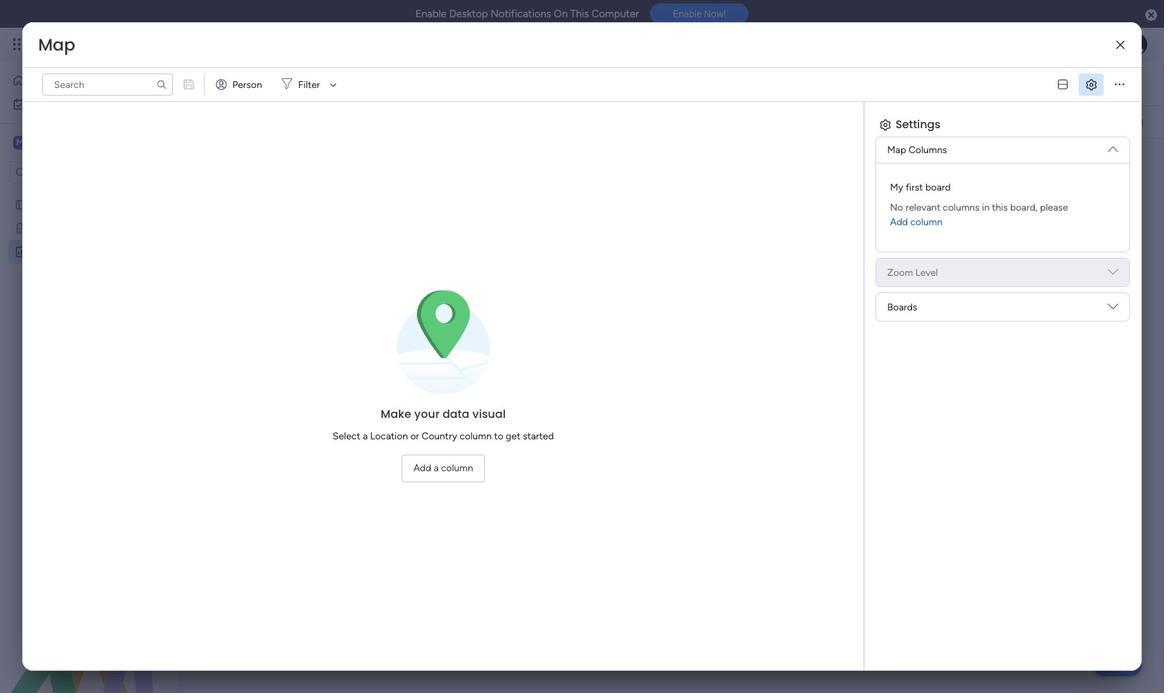 Task type: locate. For each thing, give the bounding box(es) containing it.
home option
[[8, 69, 169, 92]]

meeting notes
[[33, 222, 98, 234]]

new dashboard
[[209, 67, 383, 99], [33, 246, 102, 257]]

board,
[[1011, 202, 1038, 214]]

select product image
[[12, 37, 26, 51]]

column inside add a column button
[[441, 463, 473, 474]]

1 vertical spatial a
[[434, 463, 439, 474]]

0 vertical spatial add
[[890, 217, 908, 228]]

no
[[890, 202, 903, 214]]

0 vertical spatial first
[[906, 182, 923, 194]]

0 vertical spatial my first board
[[890, 182, 951, 194]]

arrow down image
[[325, 76, 342, 93]]

columns
[[943, 202, 980, 214]]

1 horizontal spatial add
[[890, 217, 908, 228]]

share
[[1078, 76, 1103, 88]]

my first board group
[[888, 180, 1119, 230]]

0 horizontal spatial enable
[[415, 8, 447, 20]]

notifications
[[491, 8, 551, 20]]

1 horizontal spatial new
[[209, 67, 256, 99]]

enable now! button
[[650, 4, 749, 24]]

0 horizontal spatial board
[[68, 198, 93, 210]]

1 vertical spatial board
[[68, 198, 93, 210]]

Map field
[[35, 33, 79, 56]]

first
[[906, 182, 923, 194], [48, 198, 66, 210]]

a inside button
[[434, 463, 439, 474]]

relevant
[[906, 202, 941, 214]]

0 horizontal spatial new dashboard
[[33, 246, 102, 257]]

make your data visual
[[381, 406, 506, 422]]

select
[[333, 431, 360, 442]]

workspace selection element
[[13, 135, 116, 153]]

map for map columns
[[888, 144, 906, 156]]

first up relevant
[[906, 182, 923, 194]]

public board image
[[15, 198, 28, 211]]

1 horizontal spatial first
[[906, 182, 923, 194]]

board inside heading
[[926, 182, 951, 194]]

dapulse dropdown down arrow image
[[1108, 302, 1119, 317]]

meeting
[[33, 222, 68, 234]]

map
[[38, 33, 75, 56], [888, 144, 906, 156]]

dashboard inside "banner"
[[261, 67, 383, 99]]

this
[[992, 202, 1008, 214]]

my inside list box
[[33, 198, 46, 210]]

1 horizontal spatial dashboard
[[261, 67, 383, 99]]

new
[[209, 67, 256, 99], [33, 246, 53, 257]]

0 horizontal spatial map
[[38, 33, 75, 56]]

Filter dashboard by text search field
[[42, 74, 173, 96]]

1 horizontal spatial enable
[[673, 9, 702, 20]]

my left work
[[32, 98, 45, 110]]

home
[[31, 74, 57, 86]]

v2 split view image
[[1058, 79, 1068, 90]]

work
[[48, 98, 69, 110]]

monday
[[62, 36, 109, 52]]

board up notes
[[68, 198, 93, 210]]

enable left the now! on the right
[[673, 9, 702, 20]]

select a location or country column to get started
[[333, 431, 554, 442]]

enable for enable desktop notifications on this computer
[[415, 8, 447, 20]]

0 vertical spatial dashboard
[[261, 67, 383, 99]]

add a column
[[414, 463, 473, 474]]

board
[[926, 182, 951, 194], [68, 198, 93, 210]]

1 horizontal spatial board
[[926, 182, 951, 194]]

column down select a location or country column to get started
[[441, 463, 473, 474]]

notes
[[71, 222, 98, 234]]

1 vertical spatial new
[[33, 246, 53, 257]]

1 horizontal spatial a
[[434, 463, 439, 474]]

0 vertical spatial new dashboard
[[209, 67, 383, 99]]

1 vertical spatial my
[[890, 182, 904, 194]]

enable left desktop
[[415, 8, 447, 20]]

0 vertical spatial a
[[363, 431, 368, 442]]

my
[[32, 98, 45, 110], [890, 182, 904, 194], [33, 198, 46, 210]]

add inside button
[[414, 463, 431, 474]]

0 vertical spatial map
[[38, 33, 75, 56]]

1 dapulse dropdown down arrow image from the top
[[1108, 139, 1119, 154]]

2 vertical spatial column
[[441, 463, 473, 474]]

public board image
[[15, 221, 28, 235]]

view
[[622, 77, 644, 89]]

Search in workspace field
[[29, 165, 116, 181]]

dashboard
[[261, 67, 383, 99], [55, 246, 102, 257]]

0 horizontal spatial a
[[363, 431, 368, 442]]

0 horizontal spatial dashboard
[[55, 246, 102, 257]]

my work option
[[8, 93, 169, 115]]

my work link
[[8, 93, 169, 115]]

level
[[916, 267, 938, 279]]

country
[[422, 431, 457, 442]]

my work
[[32, 98, 69, 110]]

0 vertical spatial my
[[32, 98, 45, 110]]

1 horizontal spatial new dashboard
[[209, 67, 383, 99]]

dapulse dropdown down arrow image for zoom level
[[1108, 267, 1119, 283]]

1 horizontal spatial my first board
[[890, 182, 951, 194]]

0 horizontal spatial add
[[414, 463, 431, 474]]

list box
[[0, 190, 177, 451]]

map left the columns
[[888, 144, 906, 156]]

option
[[0, 192, 177, 195]]

1 vertical spatial my first board
[[33, 198, 93, 210]]

home link
[[8, 69, 169, 92]]

1 vertical spatial dapulse dropdown down arrow image
[[1108, 267, 1119, 283]]

enable inside "button"
[[673, 9, 702, 20]]

a right select
[[363, 431, 368, 442]]

1 horizontal spatial map
[[888, 144, 906, 156]]

2 vertical spatial my
[[33, 198, 46, 210]]

0 vertical spatial dapulse dropdown down arrow image
[[1108, 139, 1119, 154]]

0 vertical spatial board
[[926, 182, 951, 194]]

dapulse dropdown down arrow image up dapulse dropdown down arrow icon on the right top of the page
[[1108, 267, 1119, 283]]

my up no
[[890, 182, 904, 194]]

help
[[1106, 659, 1130, 673]]

column left to
[[460, 431, 492, 442]]

0 vertical spatial new
[[209, 67, 256, 99]]

dashboard inside list box
[[55, 246, 102, 257]]

add down no
[[890, 217, 908, 228]]

my right public board image on the top left of page
[[33, 198, 46, 210]]

map columns
[[888, 144, 947, 156]]

add
[[890, 217, 908, 228], [414, 463, 431, 474]]

1 vertical spatial map
[[888, 144, 906, 156]]

list box containing my first board
[[0, 190, 177, 451]]

a for select
[[363, 431, 368, 442]]

first up meeting
[[48, 198, 66, 210]]

my first board
[[890, 182, 951, 194], [33, 198, 93, 210]]

add a column button
[[402, 455, 485, 483]]

None search field
[[42, 74, 173, 96]]

dapulse dropdown down arrow image down more dots image
[[1108, 139, 1119, 154]]

board up relevant
[[926, 182, 951, 194]]

dapulse dropdown down arrow image
[[1108, 139, 1119, 154], [1108, 267, 1119, 283]]

my inside option
[[32, 98, 45, 110]]

a
[[363, 431, 368, 442], [434, 463, 439, 474]]

boards
[[888, 302, 918, 313]]

new dashboard inside "banner"
[[209, 67, 383, 99]]

kendall parks image
[[1126, 33, 1148, 56]]

my first board up relevant
[[890, 182, 951, 194]]

my first board up meeting notes
[[33, 198, 93, 210]]

new inside "banner"
[[209, 67, 256, 99]]

enable for enable now!
[[673, 9, 702, 20]]

Filter dashboard by text search field
[[414, 111, 544, 133]]

1 vertical spatial dashboard
[[55, 246, 102, 257]]

to
[[494, 431, 504, 442]]

in
[[982, 202, 990, 214]]

zoom
[[888, 267, 913, 279]]

enable
[[415, 8, 447, 20], [673, 9, 702, 20]]

desktop
[[449, 8, 488, 20]]

dapulse x slim image
[[1117, 40, 1125, 50]]

column down relevant
[[911, 217, 943, 228]]

0 vertical spatial column
[[911, 217, 943, 228]]

settings image
[[1131, 115, 1145, 129]]

public dashboard image
[[15, 245, 28, 258]]

1 vertical spatial add
[[414, 463, 431, 474]]

New Dashboard field
[[205, 67, 387, 99]]

add down or on the bottom of page
[[414, 463, 431, 474]]

column
[[911, 217, 943, 228], [460, 431, 492, 442], [441, 463, 473, 474]]

0 horizontal spatial new
[[33, 246, 53, 257]]

new inside list box
[[33, 246, 53, 257]]

0 horizontal spatial my first board
[[33, 198, 93, 210]]

a down country
[[434, 463, 439, 474]]

map right select product image
[[38, 33, 75, 56]]

my first board inside group
[[890, 182, 951, 194]]

1 vertical spatial first
[[48, 198, 66, 210]]

on
[[554, 8, 568, 20]]

get
[[506, 431, 521, 442]]

data
[[443, 406, 470, 422]]

1 vertical spatial new dashboard
[[33, 246, 102, 257]]

2 dapulse dropdown down arrow image from the top
[[1108, 267, 1119, 283]]



Task type: describe. For each thing, give the bounding box(es) containing it.
0 horizontal spatial first
[[48, 198, 66, 210]]

column inside no relevant columns in this board, please add column
[[911, 217, 943, 228]]

workspace
[[59, 136, 114, 149]]

filter
[[298, 79, 320, 91]]

add inside no relevant columns in this board, please add column
[[890, 217, 908, 228]]

no relevant columns in this board, please add column
[[890, 202, 1068, 228]]

a for add
[[434, 463, 439, 474]]

first inside my first board heading
[[906, 182, 923, 194]]

view button
[[616, 72, 650, 94]]

dapulse dropdown down arrow image for map columns
[[1108, 139, 1119, 154]]

main
[[32, 136, 56, 149]]

started
[[523, 431, 554, 442]]

dapulse close image
[[1146, 8, 1157, 22]]

share button
[[1052, 71, 1109, 94]]

person
[[232, 79, 262, 91]]

now!
[[704, 9, 726, 20]]

please
[[1040, 202, 1068, 214]]

make
[[381, 406, 411, 422]]

my first board heading
[[890, 180, 951, 195]]

zoom level
[[888, 267, 938, 279]]

search image
[[156, 79, 167, 90]]

visual
[[473, 406, 506, 422]]

new dashboard inside list box
[[33, 246, 102, 257]]

my inside heading
[[890, 182, 904, 194]]

this
[[570, 8, 589, 20]]

help button
[[1094, 654, 1142, 677]]

person button
[[210, 74, 270, 96]]

lottie animation element
[[0, 554, 177, 694]]

lottie animation image
[[0, 554, 177, 694]]

settings
[[896, 117, 941, 133]]

enable now!
[[673, 9, 726, 20]]

enable desktop notifications on this computer
[[415, 8, 639, 20]]

main workspace
[[32, 136, 114, 149]]

your
[[414, 406, 440, 422]]

monday button
[[36, 26, 221, 62]]

location
[[370, 431, 408, 442]]

computer
[[592, 8, 639, 20]]

map for map
[[38, 33, 75, 56]]

1 vertical spatial column
[[460, 431, 492, 442]]

new dashboard banner
[[184, 61, 1164, 139]]

columns
[[909, 144, 947, 156]]

board inside list box
[[68, 198, 93, 210]]

more dots image
[[1115, 79, 1125, 90]]

or
[[410, 431, 419, 442]]

workspace image
[[13, 135, 27, 151]]

filter button
[[276, 74, 342, 96]]

add to favorites image
[[394, 76, 408, 90]]

m
[[16, 137, 24, 149]]



Task type: vqa. For each thing, say whether or not it's contained in the screenshot.
the Th associated with May
no



